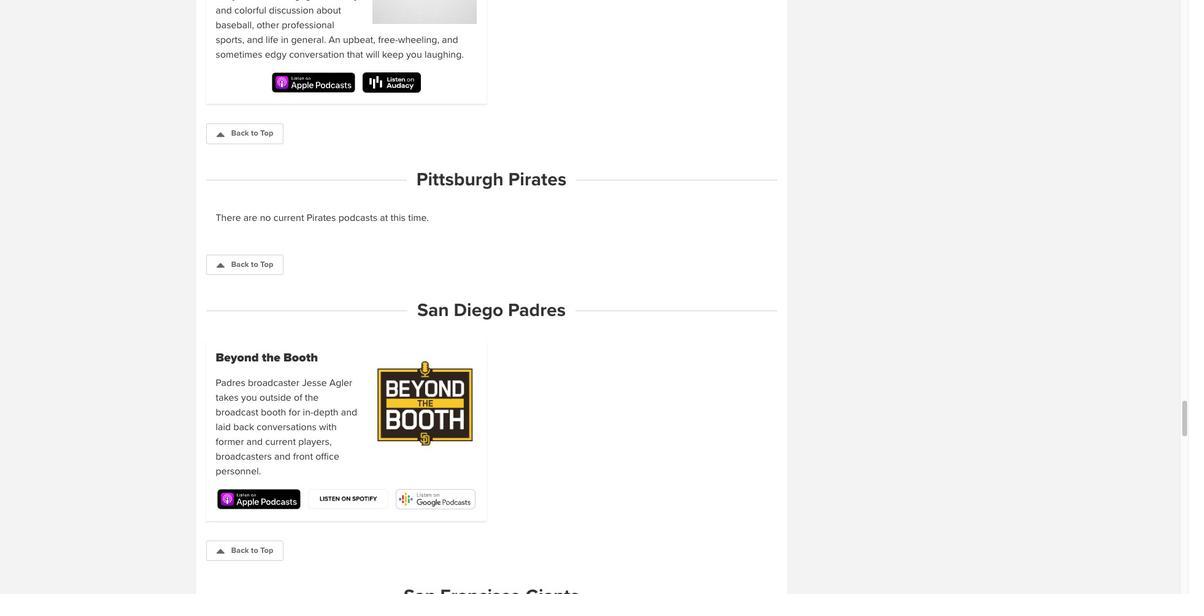 Task type: locate. For each thing, give the bounding box(es) containing it.
back to top link
[[206, 123, 284, 144], [206, 255, 284, 275], [206, 541, 284, 561]]

laid
[[216, 421, 231, 433]]

1 back to top from the top
[[231, 128, 274, 138]]

1 vertical spatial top
[[260, 259, 274, 269]]

2 vertical spatial back to top
[[231, 546, 274, 555]]

1 vertical spatial pirates
[[307, 212, 336, 224]]

and down the "back"
[[247, 436, 263, 448]]

back to top button for san
[[206, 541, 284, 561]]

0 vertical spatial back to top link
[[206, 123, 284, 144]]

and right the depth on the left bottom of page
[[341, 406, 357, 419]]

2 back from the top
[[231, 259, 249, 269]]

2 back to top from the top
[[231, 259, 274, 269]]

1 vertical spatial back to top link
[[206, 255, 284, 275]]

0 vertical spatial pirates
[[509, 168, 567, 191]]

2 vertical spatial back to top link
[[206, 541, 284, 561]]

to for pittsburgh pirates
[[251, 259, 258, 269]]

back for san
[[231, 546, 249, 555]]

current
[[274, 212, 304, 224], [265, 436, 296, 448]]

1 horizontal spatial padres
[[508, 299, 566, 322]]

1 vertical spatial back
[[231, 259, 249, 269]]

the
[[262, 351, 281, 366], [305, 392, 319, 404]]

takes
[[216, 392, 239, 404]]

back to top
[[231, 128, 274, 138], [231, 259, 274, 269], [231, 546, 274, 555]]

1 vertical spatial back to top button
[[206, 255, 284, 275]]

0 horizontal spatial pirates
[[307, 212, 336, 224]]

padres
[[508, 299, 566, 322], [216, 377, 246, 389]]

0 vertical spatial to
[[251, 128, 258, 138]]

3 back from the top
[[231, 546, 249, 555]]

arrow up image
[[216, 548, 224, 556]]

outside
[[260, 392, 292, 404]]

2 vertical spatial to
[[251, 546, 258, 555]]

at
[[380, 212, 388, 224]]

pirates
[[509, 168, 567, 191], [307, 212, 336, 224]]

2 back to top link from the top
[[206, 255, 284, 275]]

2 vertical spatial top
[[260, 546, 274, 555]]

front
[[293, 451, 313, 463]]

3 top from the top
[[260, 546, 274, 555]]

0 vertical spatial back
[[231, 128, 249, 138]]

1 horizontal spatial the
[[305, 392, 319, 404]]

current right no
[[274, 212, 304, 224]]

2 top from the top
[[260, 259, 274, 269]]

1 vertical spatial to
[[251, 259, 258, 269]]

the right of
[[305, 392, 319, 404]]

to
[[251, 128, 258, 138], [251, 259, 258, 269], [251, 546, 258, 555]]

3 back to top button from the top
[[206, 541, 284, 561]]

back to top button
[[206, 123, 284, 144], [206, 255, 284, 275], [206, 541, 284, 561]]

the up broadcaster
[[262, 351, 281, 366]]

you
[[241, 392, 257, 404]]

0 vertical spatial back to top button
[[206, 123, 284, 144]]

back
[[234, 421, 254, 433]]

3 back to top link from the top
[[206, 541, 284, 561]]

padres up takes
[[216, 377, 246, 389]]

current down conversations
[[265, 436, 296, 448]]

in-
[[303, 406, 314, 419]]

0 vertical spatial padres
[[508, 299, 566, 322]]

and
[[341, 406, 357, 419], [247, 436, 263, 448], [274, 451, 291, 463]]

2 to from the top
[[251, 259, 258, 269]]

1 vertical spatial current
[[265, 436, 296, 448]]

1 back from the top
[[231, 128, 249, 138]]

top for pittsburgh
[[260, 259, 274, 269]]

top
[[260, 128, 274, 138], [260, 259, 274, 269], [260, 546, 274, 555]]

0 vertical spatial back to top
[[231, 128, 274, 138]]

back to top button for pittsburgh
[[206, 255, 284, 275]]

back
[[231, 128, 249, 138], [231, 259, 249, 269], [231, 546, 249, 555]]

2 vertical spatial and
[[274, 451, 291, 463]]

1 horizontal spatial and
[[274, 451, 291, 463]]

podcasts
[[339, 212, 378, 224]]

2 horizontal spatial and
[[341, 406, 357, 419]]

and left front
[[274, 451, 291, 463]]

1 vertical spatial the
[[305, 392, 319, 404]]

3 to from the top
[[251, 546, 258, 555]]

players,
[[299, 436, 332, 448]]

2 vertical spatial back
[[231, 546, 249, 555]]

there
[[216, 212, 241, 224]]

2 back to top button from the top
[[206, 255, 284, 275]]

2 vertical spatial back to top button
[[206, 541, 284, 561]]

1 vertical spatial arrow up image
[[216, 262, 224, 270]]

1 vertical spatial padres
[[216, 377, 246, 389]]

3 back to top from the top
[[231, 546, 274, 555]]

0 horizontal spatial padres
[[216, 377, 246, 389]]

padres right 'diego'
[[508, 299, 566, 322]]

agler
[[330, 377, 353, 389]]

this
[[391, 212, 406, 224]]

1 top from the top
[[260, 128, 274, 138]]

1 vertical spatial and
[[247, 436, 263, 448]]

0 vertical spatial top
[[260, 128, 274, 138]]

back to top link for pittsburgh pirates
[[206, 255, 284, 275]]

pittsburgh
[[417, 168, 504, 191]]

arrow up image
[[216, 130, 224, 138], [216, 262, 224, 270]]

there are no current pirates podcasts at this time.
[[216, 212, 429, 224]]

0 horizontal spatial the
[[262, 351, 281, 366]]

0 vertical spatial arrow up image
[[216, 130, 224, 138]]

pittsburgh pirates
[[417, 168, 567, 191]]

1 vertical spatial back to top
[[231, 259, 274, 269]]



Task type: vqa. For each thing, say whether or not it's contained in the screenshot.
6' 2" / 185 Lbs
no



Task type: describe. For each thing, give the bounding box(es) containing it.
padres inside padres broadcaster jesse agler takes you outside of the broadcast booth for in-depth and laid back conversations with former and current players, broadcasters and front office personnel.
[[216, 377, 246, 389]]

back for pittsburgh
[[231, 259, 249, 269]]

broadcasters
[[216, 451, 272, 463]]

padres broadcaster jesse agler takes you outside of the broadcast booth for in-depth and laid back conversations with former and current players, broadcasters and front office personnel.
[[216, 377, 357, 478]]

2 arrow up image from the top
[[216, 262, 224, 270]]

broadcast
[[216, 406, 259, 419]]

jesse
[[302, 377, 327, 389]]

of
[[294, 392, 302, 404]]

broadcaster
[[248, 377, 300, 389]]

0 vertical spatial the
[[262, 351, 281, 366]]

booth
[[284, 351, 318, 366]]

0 vertical spatial and
[[341, 406, 357, 419]]

beyond the booth
[[216, 351, 318, 366]]

booth
[[261, 406, 286, 419]]

1 to from the top
[[251, 128, 258, 138]]

top for san
[[260, 546, 274, 555]]

0 horizontal spatial and
[[247, 436, 263, 448]]

back to top link for san diego padres
[[206, 541, 284, 561]]

the inside padres broadcaster jesse agler takes you outside of the broadcast booth for in-depth and laid back conversations with former and current players, broadcasters and front office personnel.
[[305, 392, 319, 404]]

personnel.
[[216, 465, 261, 478]]

no
[[260, 212, 271, 224]]

former
[[216, 436, 244, 448]]

conversations
[[257, 421, 317, 433]]

back to top for pittsburgh
[[231, 259, 274, 269]]

1 arrow up image from the top
[[216, 130, 224, 138]]

1 horizontal spatial pirates
[[509, 168, 567, 191]]

0 vertical spatial current
[[274, 212, 304, 224]]

back to top for san
[[231, 546, 274, 555]]

san diego padres
[[417, 299, 566, 322]]

office
[[316, 451, 339, 463]]

diego
[[454, 299, 504, 322]]

beyond
[[216, 351, 259, 366]]

with
[[319, 421, 337, 433]]

san
[[417, 299, 449, 322]]

for
[[289, 406, 300, 419]]

time.
[[408, 212, 429, 224]]

1 back to top button from the top
[[206, 123, 284, 144]]

to for san diego padres
[[251, 546, 258, 555]]

current inside padres broadcaster jesse agler takes you outside of the broadcast booth for in-depth and laid back conversations with former and current players, broadcasters and front office personnel.
[[265, 436, 296, 448]]

are
[[244, 212, 258, 224]]

depth
[[314, 406, 339, 419]]

1 back to top link from the top
[[206, 123, 284, 144]]



